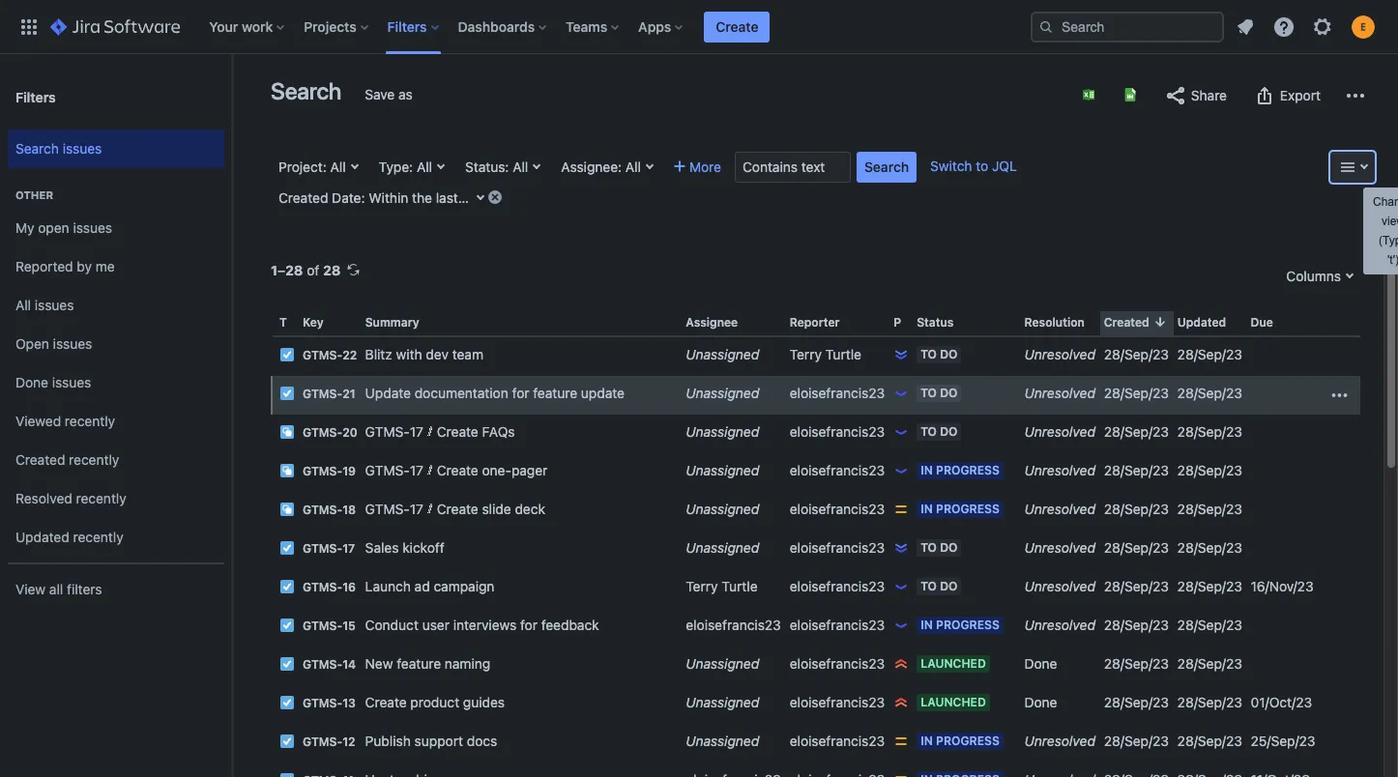 Task type: vqa. For each thing, say whether or not it's contained in the screenshot.
second Product Management button from right
no



Task type: describe. For each thing, give the bounding box(es) containing it.
in for gtms-18
[[921, 502, 933, 516]]

sub task image for create one-pager
[[279, 463, 295, 479]]

eloisefrancis23 link for gtms-19
[[790, 462, 885, 479]]

5 unassigned from the top
[[686, 501, 759, 517]]

6 unresolved from the top
[[1024, 540, 1096, 556]]

filters button
[[382, 11, 446, 42]]

to do for sales kickoff
[[921, 541, 958, 555]]

banner containing your work
[[0, 0, 1398, 54]]

projects button
[[298, 11, 376, 42]]

issues for done issues
[[52, 374, 91, 390]]

15
[[342, 619, 356, 633]]

new
[[365, 656, 393, 672]]

status
[[917, 315, 954, 330]]

more button
[[666, 152, 729, 183]]

open in microsoft excel image
[[1081, 87, 1096, 102]]

gtms- up gtms-18
[[303, 464, 342, 479]]

recently for created recently
[[69, 451, 119, 468]]

gtms-17 link for create faqs
[[365, 424, 433, 440]]

1 unresolved 28/sep/23 28/sep/23 from the top
[[1024, 346, 1242, 363]]

by
[[77, 258, 92, 274]]

view all filters
[[15, 581, 102, 597]]

gtms-14 new feature naming
[[303, 656, 490, 672]]

eloisefrancis23 for gtms-20
[[790, 424, 885, 440]]

eloisefrancis23 link for gtms-17
[[790, 540, 885, 556]]

eloisefrancis23 for gtms-17
[[790, 540, 885, 556]]

conduct
[[365, 617, 419, 633]]

18
[[342, 503, 356, 517]]

help image
[[1272, 15, 1296, 38]]

me
[[96, 258, 115, 274]]

export button
[[1243, 80, 1330, 111]]

gtms- down gtms-19 link in the bottom of the page
[[303, 503, 342, 517]]

pager
[[511, 462, 548, 479]]

4 unassigned from the top
[[686, 462, 759, 479]]

sales kickoff link
[[365, 540, 445, 556]]

created for created recently
[[15, 451, 65, 468]]

t
[[279, 315, 287, 330]]

13
[[342, 696, 356, 711]]

eloisefrancis23 for gtms-18
[[790, 501, 885, 517]]

gtms-19 link
[[303, 464, 356, 479]]

1 unresolved from the top
[[1024, 346, 1096, 363]]

launched for 28/sep/23 28/sep/23
[[921, 657, 986, 671]]

switch to jql
[[930, 158, 1017, 174]]

chan
[[1373, 195, 1398, 267]]

1 horizontal spatial search
[[271, 77, 342, 104]]

in progress for gtms-19
[[921, 463, 1000, 478]]

25/sep/23
[[1251, 733, 1316, 749]]

4 unresolved 28/sep/23 28/sep/23 from the top
[[1024, 462, 1242, 479]]

gtms-17 link up gtms-16 link
[[303, 542, 355, 556]]

4 unresolved from the top
[[1024, 462, 1096, 479]]

eloisefrancis23 link for gtms-20
[[790, 424, 885, 440]]

gtms-22 blitz with dev team
[[303, 346, 483, 363]]

progress for 19
[[936, 463, 1000, 478]]

done for new feature naming
[[1024, 656, 1057, 672]]

gtms-16 launch ad campaign
[[303, 578, 494, 595]]

create for create one-pager
[[437, 462, 478, 479]]

p
[[894, 315, 901, 330]]

1 vertical spatial terry turtle
[[686, 578, 758, 595]]

support
[[414, 733, 463, 749]]

small image
[[1153, 314, 1168, 330]]

task image for launch ad campaign
[[279, 579, 295, 595]]

low image for eloisefrancis23 eloisefrancis23
[[894, 618, 909, 633]]

gtms- inside gtms-22 blitz with dev team
[[303, 348, 342, 363]]

to do for update documentation for feature update
[[921, 386, 958, 400]]

eloisefrancis23 for gtms-14
[[790, 656, 885, 672]]

–
[[278, 262, 285, 278]]

reported by me link
[[8, 248, 224, 286]]

gtms- right 18
[[365, 501, 410, 517]]

search issues
[[15, 140, 102, 156]]

update documentation for feature update link
[[365, 385, 625, 401]]

reported
[[15, 258, 73, 274]]

create right 13
[[365, 694, 407, 711]]

to do for blitz with dev team
[[921, 347, 958, 362]]

issues for search issues
[[63, 140, 102, 156]]

19
[[342, 464, 356, 479]]

feedback
[[541, 617, 599, 633]]

1 vertical spatial turtle
[[722, 578, 758, 595]]

gtms-20 link
[[303, 426, 357, 440]]

open in google sheets image
[[1123, 87, 1138, 102]]

resolution
[[1024, 315, 1085, 330]]

task image for blitz with dev team
[[279, 347, 295, 363]]

feature for update
[[533, 385, 577, 401]]

create for create faqs
[[437, 424, 478, 440]]

apps
[[638, 18, 671, 34]]

campaign
[[434, 578, 494, 595]]

search issues group
[[8, 124, 224, 174]]

3 do from the top
[[940, 425, 958, 439]]

6 unresolved 28/sep/23 28/sep/23 from the top
[[1024, 540, 1242, 556]]

gtms-18
[[303, 503, 356, 517]]

to for blitz with dev team
[[921, 347, 937, 362]]

14
[[342, 658, 356, 672]]

in for gtms-12
[[921, 734, 933, 749]]

3 in from the top
[[921, 618, 933, 632]]

assignee
[[686, 315, 738, 330]]

eloisefrancis23 link for gtms-21
[[790, 385, 885, 401]]

17 for create faqs
[[410, 424, 423, 440]]

open
[[38, 219, 69, 236]]

3 medium image from the top
[[894, 773, 909, 777]]

view all filters link
[[8, 570, 224, 609]]

my open issues link
[[8, 209, 224, 248]]

medium image for unresolved 28/sep/23 28/sep/23
[[894, 502, 909, 517]]

task image for new feature naming
[[279, 657, 295, 672]]

your
[[209, 18, 238, 34]]

Search field
[[1031, 11, 1224, 42]]

share link
[[1154, 80, 1237, 111]]

3 to do from the top
[[921, 425, 958, 439]]

gtms- inside gtms-16 launch ad campaign
[[303, 580, 342, 595]]

do for launch ad campaign
[[940, 579, 958, 594]]

gtms-17 up gtms-16 link
[[303, 542, 355, 556]]

lowest image
[[894, 347, 909, 363]]

created recently
[[15, 451, 119, 468]]

2 unresolved 28/sep/23 28/sep/23 from the top
[[1024, 385, 1242, 401]]

updated recently link
[[8, 518, 224, 557]]

launched for 28/sep/23 28/sep/23 01/oct/23
[[921, 695, 986, 710]]

unresolved 28/sep/23 28/sep/23 16/nov/23
[[1024, 578, 1314, 595]]

faqs
[[482, 424, 515, 440]]

sub task image for create slide deck
[[279, 502, 295, 517]]

summary
[[365, 315, 419, 330]]

create slide deck
[[437, 501, 545, 517]]

eloisefrancis23 link for gtms-18
[[790, 501, 885, 517]]

search for the search button
[[864, 159, 909, 175]]

recently for viewed recently
[[65, 412, 115, 429]]

dashboards
[[458, 18, 535, 34]]

5 unresolved from the top
[[1024, 501, 1096, 517]]

open issues link
[[8, 325, 224, 364]]

to for update documentation for feature update
[[921, 386, 937, 400]]

0 horizontal spatial filters
[[15, 88, 56, 105]]

viewed
[[15, 412, 61, 429]]

20
[[342, 426, 357, 440]]

17 for create one-pager
[[410, 462, 423, 479]]

gtms-17 link for create one-pager
[[365, 462, 433, 479]]

create for create slide deck
[[437, 501, 478, 517]]

other
[[15, 189, 53, 201]]

21
[[342, 387, 355, 401]]

create button
[[704, 11, 770, 42]]

settings image
[[1311, 15, 1334, 38]]

publish support docs link
[[365, 733, 497, 749]]

teams button
[[560, 11, 627, 42]]

unassigned for create product guides
[[686, 694, 759, 711]]

resolved recently link
[[8, 480, 224, 518]]

launch
[[365, 578, 411, 595]]

01/oct/23
[[1251, 694, 1312, 711]]

gtms-18 link
[[303, 503, 356, 517]]

save
[[365, 86, 395, 102]]

update
[[581, 385, 625, 401]]

gtms-17 link for create slide deck
[[365, 501, 433, 517]]

slide
[[482, 501, 511, 517]]

chan tooltip
[[1359, 184, 1398, 278]]

feature for naming
[[397, 656, 441, 672]]

sales
[[365, 540, 399, 556]]

create one-pager link
[[437, 462, 548, 479]]

eloisefrancis23 for gtms-21
[[790, 385, 885, 401]]

remove criteria image
[[487, 190, 503, 205]]

open
[[15, 335, 49, 352]]

all for all issues
[[15, 296, 31, 313]]

recently for resolved recently
[[76, 490, 126, 506]]

eloisefrancis23 for gtms-13
[[790, 694, 885, 711]]

appswitcher icon image
[[17, 15, 41, 38]]

3 to from the top
[[921, 425, 937, 439]]

task image for create product guides
[[279, 695, 295, 711]]

all button
[[553, 152, 660, 183]]

to
[[976, 158, 988, 174]]

of
[[307, 262, 319, 278]]

do for sales kickoff
[[940, 541, 958, 555]]

low image for gtms-21
[[894, 386, 909, 401]]

your work
[[209, 18, 273, 34]]

ad
[[414, 578, 430, 595]]

switch to jql link
[[930, 158, 1017, 174]]

kickoff
[[402, 540, 445, 556]]



Task type: locate. For each thing, give the bounding box(es) containing it.
create faqs link
[[437, 424, 515, 440]]

turtle up eloisefrancis23 eloisefrancis23 at the bottom of page
[[722, 578, 758, 595]]

0 vertical spatial sub task image
[[279, 463, 295, 479]]

highest image
[[894, 657, 909, 672]]

gtms-17 right 19
[[365, 462, 423, 479]]

4 to from the top
[[921, 541, 937, 555]]

done for create product guides
[[1024, 694, 1057, 711]]

0 vertical spatial turtle
[[825, 346, 861, 363]]

7 unresolved from the top
[[1024, 578, 1096, 595]]

naming
[[445, 656, 490, 672]]

low image
[[894, 463, 909, 479], [894, 579, 909, 595], [894, 618, 909, 633]]

0 vertical spatial low image
[[894, 463, 909, 479]]

in
[[921, 463, 933, 478], [921, 502, 933, 516], [921, 618, 933, 632], [921, 734, 933, 749]]

issues up open issues
[[35, 296, 74, 313]]

1 vertical spatial low image
[[894, 579, 909, 595]]

low image
[[894, 386, 909, 401], [894, 425, 909, 440]]

as
[[398, 86, 413, 102]]

2 vertical spatial low image
[[894, 618, 909, 633]]

filters inside dropdown button
[[387, 18, 427, 34]]

17 down the update
[[410, 424, 423, 440]]

unassigned for update documentation for feature update
[[686, 385, 759, 401]]

search image
[[1038, 19, 1054, 34]]

gtms-17 link right 19
[[365, 462, 433, 479]]

1 horizontal spatial updated
[[1177, 315, 1226, 330]]

5 to do from the top
[[921, 579, 958, 594]]

0 vertical spatial done
[[15, 374, 48, 390]]

task image for conduct user interviews for feedback
[[279, 618, 295, 633]]

7 unassigned from the top
[[686, 656, 759, 672]]

issues inside group
[[63, 140, 102, 156]]

docs
[[467, 733, 497, 749]]

3 unresolved 28/sep/23 28/sep/23 from the top
[[1024, 424, 1242, 440]]

eloisefrancis23 eloisefrancis23
[[686, 617, 885, 633]]

unassigned for sales kickoff
[[686, 540, 759, 556]]

create
[[716, 18, 759, 34], [437, 424, 478, 440], [437, 462, 478, 479], [437, 501, 478, 517], [365, 694, 407, 711]]

28/sep/23 28/sep/23 01/oct/23
[[1104, 694, 1312, 711]]

unresolved 28/sep/23 28/sep/23 25/sep/23
[[1024, 733, 1316, 749]]

2 in from the top
[[921, 502, 933, 516]]

notifications image
[[1234, 15, 1257, 38]]

create left the "slide"
[[437, 501, 478, 517]]

1 28 from the left
[[285, 262, 303, 278]]

17 up kickoff
[[410, 501, 423, 517]]

3 progress from the top
[[936, 618, 1000, 632]]

gtms-
[[303, 348, 342, 363], [303, 387, 342, 401], [365, 424, 410, 440], [303, 426, 342, 440], [365, 462, 410, 479], [303, 464, 342, 479], [365, 501, 410, 517], [303, 503, 342, 517], [303, 542, 342, 556], [303, 580, 342, 595], [303, 619, 342, 633], [303, 658, 342, 672], [303, 696, 342, 711], [303, 735, 342, 749]]

all up the open
[[15, 296, 31, 313]]

your profile and settings image
[[1352, 15, 1375, 38]]

1 horizontal spatial terry
[[790, 346, 822, 363]]

3 in progress from the top
[[921, 618, 1000, 632]]

issues for all issues
[[35, 296, 74, 313]]

all issues link
[[8, 286, 224, 325]]

jql
[[992, 158, 1017, 174]]

17 right 19
[[410, 462, 423, 479]]

28/sep/23 28/sep/23
[[1104, 656, 1242, 672]]

terry turtle link down reporter
[[790, 346, 861, 363]]

low image for unresolved 28/sep/23 28/sep/23 16/nov/23
[[894, 579, 909, 595]]

gtms- right 20
[[365, 424, 410, 440]]

filters
[[387, 18, 427, 34], [15, 88, 56, 105]]

0 horizontal spatial feature
[[397, 656, 441, 672]]

filters up 'search issues'
[[15, 88, 56, 105]]

0 horizontal spatial search
[[15, 140, 59, 156]]

gtms-17 up sales kickoff at the bottom
[[365, 501, 423, 517]]

1 vertical spatial updated
[[15, 528, 69, 545]]

1 horizontal spatial filters
[[387, 18, 427, 34]]

gtms- up gtms-12 link
[[303, 696, 342, 711]]

1 low image from the top
[[894, 386, 909, 401]]

1 medium image from the top
[[894, 502, 909, 517]]

1 vertical spatial terry turtle link
[[686, 578, 758, 595]]

9 unassigned from the top
[[686, 733, 759, 749]]

low image up highest image
[[894, 618, 909, 633]]

filters up as
[[387, 18, 427, 34]]

6 unassigned from the top
[[686, 540, 759, 556]]

feature left update
[[533, 385, 577, 401]]

Search issues using keywords text field
[[735, 152, 851, 183]]

1
[[271, 262, 278, 278]]

28
[[285, 262, 303, 278], [323, 262, 341, 278]]

do for blitz with dev team
[[940, 347, 958, 362]]

0 vertical spatial launched
[[921, 657, 986, 671]]

terry turtle link up eloisefrancis23 eloisefrancis23 at the bottom of page
[[686, 578, 758, 595]]

gtms- down key
[[303, 348, 342, 363]]

9 unresolved from the top
[[1024, 733, 1096, 749]]

3 unassigned from the top
[[686, 424, 759, 440]]

more
[[689, 159, 721, 175]]

gtms- right 19
[[365, 462, 410, 479]]

task image left gtms-12 link
[[279, 734, 295, 749]]

search for search issues
[[15, 140, 59, 156]]

recently up created recently
[[65, 412, 115, 429]]

recently down resolved recently link
[[73, 528, 123, 545]]

all for all
[[622, 159, 641, 175]]

2 do from the top
[[940, 386, 958, 400]]

created for created
[[1104, 315, 1149, 330]]

gtms-17 link up sales kickoff link
[[365, 501, 433, 517]]

created left small icon
[[1104, 315, 1149, 330]]

create left the one-
[[437, 462, 478, 479]]

5 to from the top
[[921, 579, 937, 594]]

all inside dropdown button
[[622, 159, 641, 175]]

resolved
[[15, 490, 72, 506]]

projects
[[304, 18, 356, 34]]

1 – 28 of 28
[[271, 262, 341, 278]]

7 unresolved 28/sep/23 28/sep/23 from the top
[[1024, 617, 1242, 633]]

3 unresolved from the top
[[1024, 424, 1096, 440]]

2 low image from the top
[[894, 579, 909, 595]]

gtms- inside gtms-15 conduct user interviews for feedback
[[303, 619, 342, 633]]

2 vertical spatial done
[[1024, 694, 1057, 711]]

sub task image down sub task icon
[[279, 463, 295, 479]]

resolved recently
[[15, 490, 126, 506]]

2 28 from the left
[[323, 262, 341, 278]]

terry up eloisefrancis23 eloisefrancis23 at the bottom of page
[[686, 578, 718, 595]]

1 progress from the top
[[936, 463, 1000, 478]]

8 unassigned from the top
[[686, 694, 759, 711]]

0 vertical spatial created
[[1104, 315, 1149, 330]]

all
[[49, 581, 63, 597]]

all inside other group
[[15, 296, 31, 313]]

0 vertical spatial filters
[[387, 18, 427, 34]]

eloisefrancis23 link for gtms-12
[[790, 733, 885, 749]]

updated right small icon
[[1177, 315, 1226, 330]]

17 for create slide deck
[[410, 501, 423, 517]]

interviews
[[453, 617, 517, 633]]

gtms- up gtms-16 link
[[303, 542, 342, 556]]

created down viewed
[[15, 451, 65, 468]]

1 horizontal spatial all
[[622, 159, 641, 175]]

turtle down reporter
[[825, 346, 861, 363]]

apps button
[[633, 11, 691, 42]]

22
[[342, 348, 357, 363]]

gtms- inside the gtms-13 create product guides
[[303, 696, 342, 711]]

0 horizontal spatial updated
[[15, 528, 69, 545]]

gtms- right sub task icon
[[303, 426, 342, 440]]

terry down reporter
[[790, 346, 822, 363]]

1 vertical spatial search
[[15, 140, 59, 156]]

1 task image from the top
[[279, 347, 295, 363]]

eloisefrancis23 link for gtms-14
[[790, 656, 885, 672]]

1 horizontal spatial feature
[[533, 385, 577, 401]]

1 horizontal spatial created
[[1104, 315, 1149, 330]]

task image up sub task icon
[[279, 386, 295, 401]]

12
[[342, 735, 355, 749]]

task image left gtms-16 link
[[279, 579, 295, 595]]

4 in from the top
[[921, 734, 933, 749]]

issues right the open
[[53, 335, 92, 352]]

gtms- down gtms-15 link
[[303, 658, 342, 672]]

1 vertical spatial done
[[1024, 656, 1057, 672]]

5 task image from the top
[[279, 734, 295, 749]]

task image
[[279, 541, 295, 556], [279, 618, 295, 633], [279, 695, 295, 711], [279, 773, 295, 777]]

for up faqs
[[512, 385, 529, 401]]

sub task image
[[279, 463, 295, 479], [279, 502, 295, 517]]

low image for gtms-20
[[894, 425, 909, 440]]

2 to do from the top
[[921, 386, 958, 400]]

gtms-17 for create one-pager
[[365, 462, 423, 479]]

banner
[[0, 0, 1398, 54]]

gtms-21 link
[[303, 387, 355, 401]]

4 to do from the top
[[921, 541, 958, 555]]

save as
[[365, 86, 413, 102]]

2 low image from the top
[[894, 425, 909, 440]]

2 progress from the top
[[936, 502, 1000, 516]]

create inside create button
[[716, 18, 759, 34]]

gtms-16 link
[[303, 580, 356, 595]]

search inside group
[[15, 140, 59, 156]]

gtms-17 link down the update
[[365, 424, 433, 440]]

gtms- down the gtms-22 link
[[303, 387, 342, 401]]

0 vertical spatial feature
[[533, 385, 577, 401]]

0 horizontal spatial 28
[[285, 262, 303, 278]]

0 horizontal spatial created
[[15, 451, 65, 468]]

0 horizontal spatial turtle
[[722, 578, 758, 595]]

in progress for gtms-18
[[921, 502, 1000, 516]]

highest image
[[894, 695, 909, 711]]

2 medium image from the top
[[894, 734, 909, 749]]

4 progress from the top
[[936, 734, 1000, 749]]

task image
[[279, 347, 295, 363], [279, 386, 295, 401], [279, 579, 295, 595], [279, 657, 295, 672], [279, 734, 295, 749]]

updated
[[1177, 315, 1226, 330], [15, 528, 69, 545]]

key
[[303, 315, 324, 330]]

0 horizontal spatial terry turtle link
[[686, 578, 758, 595]]

0 vertical spatial search
[[271, 77, 342, 104]]

eloisefrancis23 for gtms-16
[[790, 578, 885, 595]]

1 vertical spatial terry
[[686, 578, 718, 595]]

one-
[[482, 462, 511, 479]]

launched right highest icon
[[921, 695, 986, 710]]

4 do from the top
[[940, 541, 958, 555]]

1 horizontal spatial terry turtle link
[[790, 346, 861, 363]]

2 in progress from the top
[[921, 502, 1000, 516]]

2 task image from the top
[[279, 386, 295, 401]]

1 horizontal spatial terry turtle
[[790, 346, 861, 363]]

gtms- inside gtms-14 new feature naming
[[303, 658, 342, 672]]

issues up my open issues
[[63, 140, 102, 156]]

eloisefrancis23 for gtms-12
[[790, 733, 885, 749]]

3 task image from the top
[[279, 695, 295, 711]]

search inside button
[[864, 159, 909, 175]]

0 vertical spatial terry turtle link
[[790, 346, 861, 363]]

gtms-14 link
[[303, 658, 356, 672]]

issues up viewed recently
[[52, 374, 91, 390]]

blitz
[[365, 346, 392, 363]]

other group
[[8, 168, 224, 563]]

recently down created recently link
[[76, 490, 126, 506]]

unassigned for new feature naming
[[686, 656, 759, 672]]

recently down viewed recently link
[[69, 451, 119, 468]]

2 task image from the top
[[279, 618, 295, 633]]

2 unresolved from the top
[[1024, 385, 1096, 401]]

turtle
[[825, 346, 861, 363], [722, 578, 758, 595]]

in for gtms-19
[[921, 463, 933, 478]]

0 horizontal spatial terry
[[686, 578, 718, 595]]

with
[[396, 346, 422, 363]]

28 left "of" at the left top of the page
[[285, 262, 303, 278]]

3 task image from the top
[[279, 579, 295, 595]]

1 task image from the top
[[279, 541, 295, 556]]

1 vertical spatial launched
[[921, 695, 986, 710]]

medium image
[[894, 502, 909, 517], [894, 734, 909, 749], [894, 773, 909, 777]]

task image left gtms-14 link
[[279, 657, 295, 672]]

create faqs
[[437, 424, 515, 440]]

gtms- down gtms-16 link
[[303, 619, 342, 633]]

17 left sales
[[342, 542, 355, 556]]

4 in progress from the top
[[921, 734, 1000, 749]]

gtms- down gtms-13 link
[[303, 735, 342, 749]]

sales kickoff
[[365, 540, 445, 556]]

all left more dropdown button
[[622, 159, 641, 175]]

1 horizontal spatial turtle
[[825, 346, 861, 363]]

sub task image
[[279, 425, 295, 440]]

1 vertical spatial medium image
[[894, 734, 909, 749]]

updated down resolved
[[15, 528, 69, 545]]

to do
[[921, 347, 958, 362], [921, 386, 958, 400], [921, 425, 958, 439], [921, 541, 958, 555], [921, 579, 958, 594]]

eloisefrancis23 for gtms-19
[[790, 462, 885, 479]]

1 sub task image from the top
[[279, 463, 295, 479]]

1 in from the top
[[921, 463, 933, 478]]

0 horizontal spatial all
[[15, 296, 31, 313]]

2 launched from the top
[[921, 695, 986, 710]]

eloisefrancis23 link for gtms-13
[[790, 694, 885, 711]]

columns button
[[1277, 261, 1360, 292]]

search left switch
[[864, 159, 909, 175]]

eloisefrancis23 link for gtms-16
[[790, 578, 885, 595]]

1 do from the top
[[940, 347, 958, 362]]

unassigned for publish support docs
[[686, 733, 759, 749]]

progress for 12
[[936, 734, 1000, 749]]

launched right highest image
[[921, 657, 986, 671]]

2 to from the top
[[921, 386, 937, 400]]

1 vertical spatial for
[[520, 617, 538, 633]]

2 vertical spatial medium image
[[894, 773, 909, 777]]

0 vertical spatial terry
[[790, 346, 822, 363]]

in progress for gtms-12
[[921, 734, 1000, 749]]

gtms- up gtms-15 link
[[303, 580, 342, 595]]

jira software image
[[50, 15, 180, 38], [50, 15, 180, 38]]

your work button
[[203, 11, 292, 42]]

all
[[622, 159, 641, 175], [15, 296, 31, 313]]

0 vertical spatial low image
[[894, 386, 909, 401]]

created inside other group
[[15, 451, 65, 468]]

filters
[[67, 581, 102, 597]]

sidebar navigation image
[[211, 77, 253, 116]]

to for sales kickoff
[[921, 541, 937, 555]]

conduct user interviews for feedback link
[[365, 617, 599, 633]]

in progress
[[921, 463, 1000, 478], [921, 502, 1000, 516], [921, 618, 1000, 632], [921, 734, 1000, 749]]

2 horizontal spatial search
[[864, 159, 909, 175]]

recently for updated recently
[[73, 528, 123, 545]]

create for create
[[716, 18, 759, 34]]

0 vertical spatial updated
[[1177, 315, 1226, 330]]

gtms-17 for create faqs
[[365, 424, 423, 440]]

0 vertical spatial terry turtle
[[790, 346, 861, 363]]

3 low image from the top
[[894, 618, 909, 633]]

gtms-13 create product guides
[[303, 694, 505, 711]]

task image for publish support docs
[[279, 734, 295, 749]]

5 unresolved 28/sep/23 28/sep/23 from the top
[[1024, 501, 1242, 517]]

all issues
[[15, 296, 74, 313]]

primary element
[[12, 0, 1031, 54]]

create one-pager
[[437, 462, 548, 479]]

4 task image from the top
[[279, 773, 295, 777]]

do for update documentation for feature update
[[940, 386, 958, 400]]

search down projects
[[271, 77, 342, 104]]

1 vertical spatial sub task image
[[279, 502, 295, 517]]

lowest image
[[894, 541, 909, 556]]

1 vertical spatial created
[[15, 451, 65, 468]]

gtms-19
[[303, 464, 356, 479]]

8 unresolved from the top
[[1024, 617, 1096, 633]]

to for launch ad campaign
[[921, 579, 937, 594]]

terry turtle down reporter
[[790, 346, 861, 363]]

switch
[[930, 158, 972, 174]]

to do for launch ad campaign
[[921, 579, 958, 594]]

medium image for unresolved 28/sep/23 28/sep/23 25/sep/23
[[894, 734, 909, 749]]

eloisefrancis23 link for gtms-15
[[790, 617, 885, 633]]

1 to do from the top
[[921, 347, 958, 362]]

low image up lowest icon
[[894, 463, 909, 479]]

gtms-17 down the update
[[365, 424, 423, 440]]

user
[[422, 617, 450, 633]]

publish support docs
[[365, 733, 497, 749]]

4 task image from the top
[[279, 657, 295, 672]]

1 vertical spatial feature
[[397, 656, 441, 672]]

0 vertical spatial medium image
[[894, 502, 909, 517]]

progress for 18
[[936, 502, 1000, 516]]

sub task image left gtms-18 link
[[279, 502, 295, 517]]

0 horizontal spatial terry turtle
[[686, 578, 758, 595]]

1 horizontal spatial 28
[[323, 262, 341, 278]]

gtms-20
[[303, 426, 357, 440]]

task image for update documentation for feature update
[[279, 386, 295, 401]]

gtms-22 link
[[303, 348, 357, 363]]

gtms-17 for create slide deck
[[365, 501, 423, 517]]

1 low image from the top
[[894, 463, 909, 479]]

0 vertical spatial for
[[512, 385, 529, 401]]

2 unassigned from the top
[[686, 385, 759, 401]]

create slide deck link
[[437, 501, 545, 517]]

search up other
[[15, 140, 59, 156]]

updated for updated recently
[[15, 528, 69, 545]]

create product guides link
[[365, 694, 505, 711]]

issues for open issues
[[53, 335, 92, 352]]

updated for updated
[[1177, 315, 1226, 330]]

new feature naming link
[[365, 656, 490, 672]]

5 do from the top
[[940, 579, 958, 594]]

1 unassigned from the top
[[686, 346, 759, 363]]

feature right new
[[397, 656, 441, 672]]

create right the apps popup button
[[716, 18, 759, 34]]

low image down lowest icon
[[894, 579, 909, 595]]

done inside other group
[[15, 374, 48, 390]]

1 vertical spatial all
[[15, 296, 31, 313]]

2 vertical spatial search
[[864, 159, 909, 175]]

issues right "open"
[[73, 219, 112, 236]]

1 launched from the top
[[921, 657, 986, 671]]

1 in progress from the top
[[921, 463, 1000, 478]]

publish
[[365, 733, 411, 749]]

1 to from the top
[[921, 347, 937, 362]]

task image for sales kickoff
[[279, 541, 295, 556]]

gtms-15 conduct user interviews for feedback
[[303, 617, 599, 633]]

1 vertical spatial low image
[[894, 425, 909, 440]]

16/nov/23
[[1251, 578, 1314, 595]]

unassigned for blitz with dev team
[[686, 346, 759, 363]]

task image down t
[[279, 347, 295, 363]]

1 vertical spatial filters
[[15, 88, 56, 105]]

for left feedback
[[520, 617, 538, 633]]

gtms-15 link
[[303, 619, 356, 633]]

create down documentation
[[437, 424, 478, 440]]

progress
[[936, 463, 1000, 478], [936, 502, 1000, 516], [936, 618, 1000, 632], [936, 734, 1000, 749]]

28 right "of" at the left top of the page
[[323, 262, 341, 278]]

updated inside other group
[[15, 528, 69, 545]]

do
[[940, 347, 958, 362], [940, 386, 958, 400], [940, 425, 958, 439], [940, 541, 958, 555], [940, 579, 958, 594]]

feature
[[533, 385, 577, 401], [397, 656, 441, 672]]

2 sub task image from the top
[[279, 502, 295, 517]]

export
[[1280, 87, 1321, 103]]

terry turtle up eloisefrancis23 eloisefrancis23 at the bottom of page
[[686, 578, 758, 595]]

0 vertical spatial all
[[622, 159, 641, 175]]



